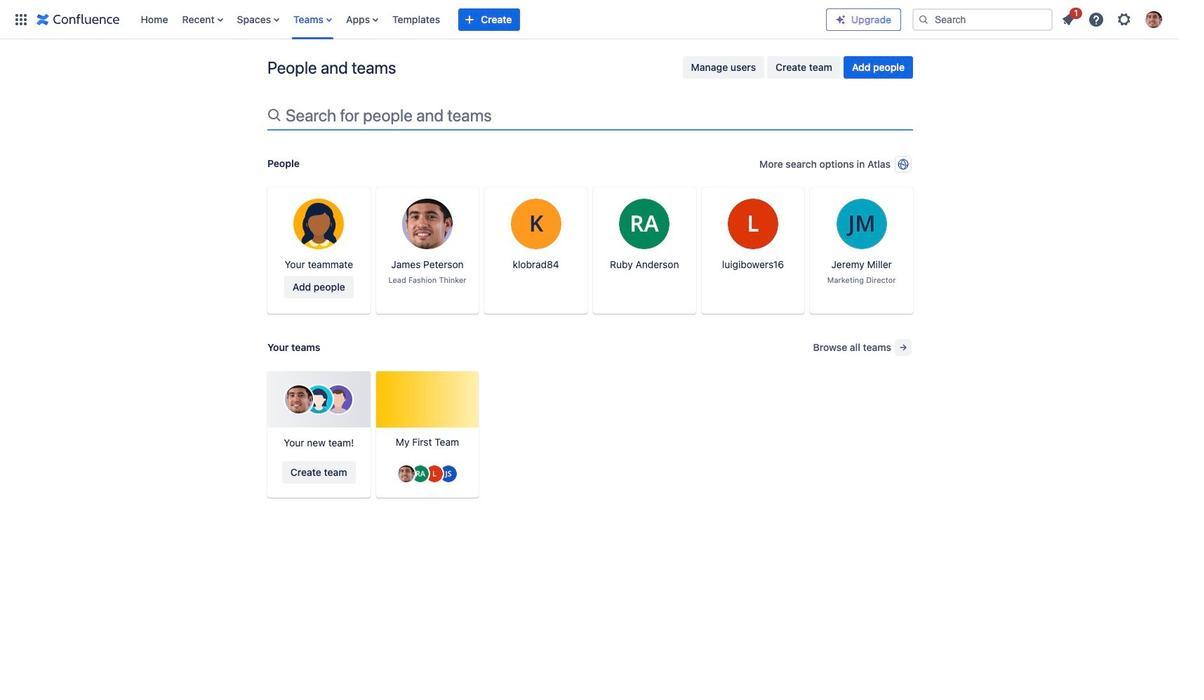 Task type: locate. For each thing, give the bounding box(es) containing it.
1 horizontal spatial list
[[1056, 5, 1171, 32]]

notification icon image
[[1060, 11, 1077, 28]]

list item
[[1056, 5, 1083, 31]]

settings icon image
[[1117, 11, 1134, 28]]

confluence image
[[37, 11, 120, 28], [37, 11, 120, 28]]

Search field
[[913, 8, 1053, 31]]

jacob simon image
[[440, 465, 457, 482]]

list
[[134, 0, 827, 39], [1056, 5, 1171, 32]]

help icon image
[[1089, 11, 1105, 28]]

list for appswitcher icon
[[134, 0, 827, 39]]

list item inside 'list'
[[1056, 5, 1083, 31]]

arrowrighticon image
[[898, 342, 909, 353]]

banner
[[0, 0, 1180, 39]]

your profile and preferences image
[[1146, 11, 1163, 28]]

search image
[[919, 14, 930, 25]]

group
[[683, 56, 914, 79]]

None search field
[[913, 8, 1053, 31]]

premium image
[[836, 14, 847, 25]]

0 horizontal spatial list
[[134, 0, 827, 39]]



Task type: vqa. For each thing, say whether or not it's contained in the screenshot.
the Global element
yes



Task type: describe. For each thing, give the bounding box(es) containing it.
avatar group element
[[397, 464, 459, 484]]

atlas image
[[898, 159, 909, 170]]

list for premium image
[[1056, 5, 1171, 32]]

global element
[[8, 0, 827, 39]]

appswitcher icon image
[[13, 11, 29, 28]]



